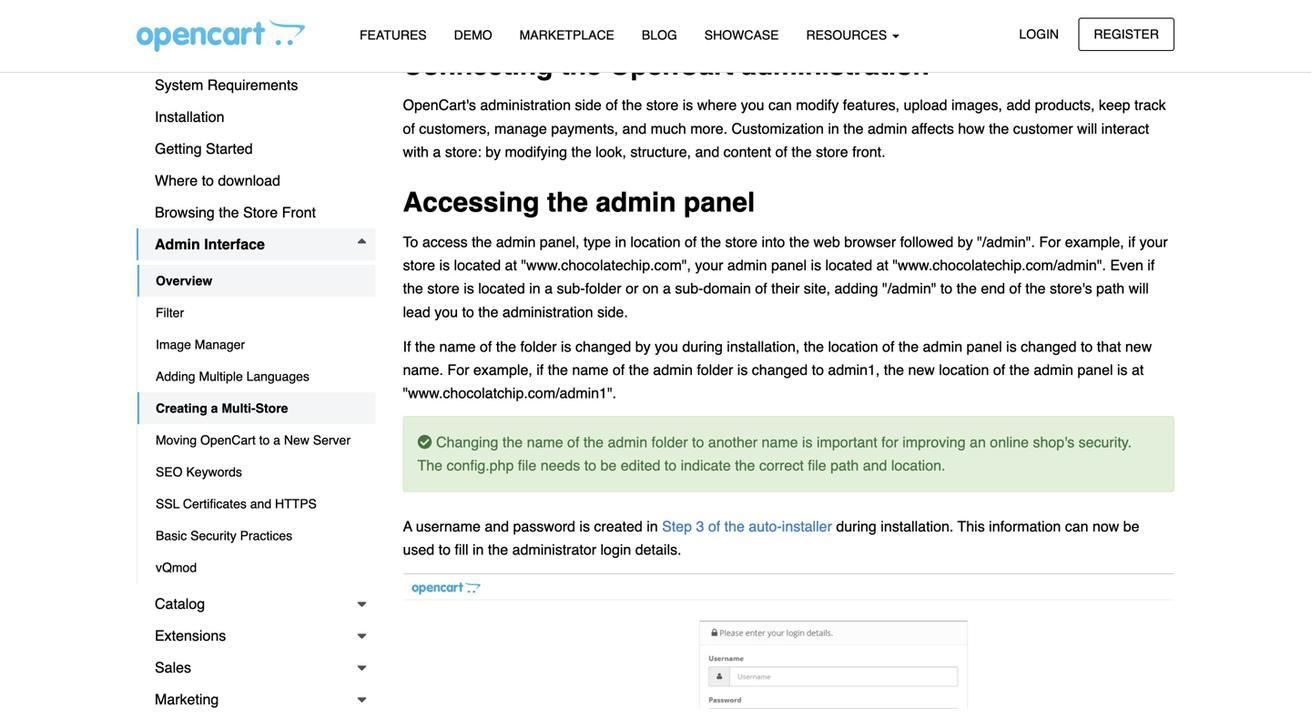 Task type: describe. For each thing, give the bounding box(es) containing it.
browsing the store front
[[155, 204, 316, 221]]

this
[[958, 518, 985, 535]]

installation
[[155, 108, 224, 125]]

in right type
[[615, 234, 626, 250]]

an
[[970, 434, 986, 451]]

seo
[[156, 465, 183, 479]]

register link
[[1079, 18, 1175, 51]]

changing the name of the admin folder to another name is important for improving an online shop's security. the config.php file needs to be edited to indicate the correct file path and location. alert
[[403, 416, 1175, 492]]

folder up "www.chocolatchip.com/admin1".
[[520, 338, 557, 355]]

getting started link
[[137, 133, 376, 165]]

basic
[[156, 529, 187, 543]]

side.
[[597, 303, 628, 320]]

1 vertical spatial location
[[828, 338, 878, 355]]

home link
[[137, 37, 376, 69]]

is inside changing the name of the admin folder to another name is important for improving an online shop's security. the config.php file needs to be edited to indicate the correct file path and location.
[[802, 434, 813, 451]]

register
[[1094, 27, 1159, 41]]

affects
[[912, 120, 954, 137]]

1 vertical spatial if
[[1148, 257, 1155, 274]]

0 vertical spatial new
[[1125, 338, 1152, 355]]

of right 3
[[708, 518, 720, 535]]

if
[[403, 338, 411, 355]]

content
[[724, 143, 771, 160]]

for inside to access the admin panel, type in location of the store into the web browser followed by "/admin". for example, if your store is located at "www.chocolatechip.com", your admin panel is located at "www.chocolatechip.com/admin". even if the store is located in a sub-folder or on a sub-domain of their site, adding "/admin" to the end of the store's path will lead you to the administration side.
[[1039, 234, 1061, 250]]

2 vertical spatial location
[[939, 361, 989, 378]]

store's
[[1050, 280, 1092, 297]]

to right '"/admin"'
[[941, 280, 953, 297]]

getting started
[[155, 140, 253, 157]]

fill
[[455, 541, 469, 558]]

catalog
[[155, 596, 205, 612]]

filter link
[[138, 297, 376, 329]]

name up correct
[[762, 434, 798, 451]]

adding
[[156, 369, 195, 384]]

can inside during installation. this information can now be used to fill in the administrator login details.
[[1065, 518, 1089, 535]]

much
[[651, 120, 686, 137]]

access
[[422, 234, 468, 250]]

to right lead
[[462, 303, 474, 320]]

admin1,
[[828, 361, 880, 378]]

and left 'password'
[[485, 518, 509, 535]]

in inside opencart's administration side of the store is where you can modify features, upload images, add products, keep track of customers, manage payments, and much more. customization in the admin affects how the customer will interact with a store: by modifying the look, structure, and content of the store front.
[[828, 120, 839, 137]]

to left that
[[1081, 338, 1093, 355]]

admin inside opencart's administration side of the store is where you can modify features, upload images, add products, keep track of customers, manage payments, and much more. customization in the admin affects how the customer will interact with a store: by modifying the look, structure, and content of the store front.
[[868, 120, 907, 137]]

information
[[989, 518, 1061, 535]]

admin interface
[[155, 236, 265, 253]]

folder down installation,
[[697, 361, 733, 378]]

home
[[155, 45, 194, 61]]

folder inside to access the admin panel, type in location of the store into the web browser followed by "/admin". for example, if your store is located at "www.chocolatechip.com", your admin panel is located at "www.chocolatechip.com/admin". even if the store is located in a sub-folder or on a sub-domain of their site, adding "/admin" to the end of the store's path will lead you to the administration side.
[[585, 280, 622, 297]]

indicate
[[681, 457, 731, 474]]

panel,
[[540, 234, 580, 250]]

domain
[[703, 280, 751, 297]]

used
[[403, 541, 435, 558]]

keep
[[1099, 97, 1131, 114]]

demo
[[454, 28, 492, 42]]

more.
[[690, 120, 728, 137]]

of inside changing the name of the admin folder to another name is important for improving an online shop's security. the config.php file needs to be edited to indicate the correct file path and location.
[[567, 434, 580, 451]]

interface
[[204, 236, 265, 253]]

vqmod link
[[138, 552, 376, 584]]

to up indicate
[[692, 434, 704, 451]]

a down panel,
[[545, 280, 553, 297]]

now
[[1093, 518, 1119, 535]]

seo keywords link
[[138, 456, 376, 488]]

admin interface link
[[137, 229, 376, 260]]

of right end
[[1009, 280, 1022, 297]]

1 sub- from the left
[[557, 280, 585, 297]]

details.
[[635, 541, 682, 558]]

during inside if the name of the folder is changed by you during installation, the location of the admin panel is changed to that new name. for example, if the name of the admin folder is changed to admin1, the new location of the admin panel is at "www.chocolatchip.com/admin1".
[[682, 338, 723, 355]]

adding multiple languages link
[[138, 361, 376, 392]]

path inside to access the admin panel, type in location of the store into the web browser followed by "/admin". for example, if your store is located at "www.chocolatechip.com", your admin panel is located at "www.chocolatechip.com/admin". even if the store is located in a sub-folder or on a sub-domain of their site, adding "/admin" to the end of the store's path will lead you to the administration side.
[[1096, 280, 1125, 297]]

correct
[[759, 457, 804, 474]]

improving
[[903, 434, 966, 451]]

for inside if the name of the folder is changed by you during installation, the location of the admin panel is changed to that new name. for example, if the name of the admin folder is changed to admin1, the new location of the admin panel is at "www.chocolatchip.com/admin1".
[[447, 361, 469, 378]]

a left multi- in the left bottom of the page
[[211, 401, 218, 416]]

"www.chocolatchip.com/admin1".
[[403, 385, 617, 402]]

a right on
[[663, 280, 671, 297]]

"www.chocolatechip.com/admin".
[[893, 257, 1106, 274]]

a left new
[[273, 433, 280, 448]]

installation link
[[137, 101, 376, 133]]

name up name.
[[439, 338, 476, 355]]

1 file from the left
[[518, 457, 537, 474]]

admin
[[155, 236, 200, 253]]

a
[[403, 518, 412, 535]]

blog link
[[628, 19, 691, 51]]

at inside if the name of the folder is changed by you during installation, the location of the admin panel is changed to that new name. for example, if the name of the admin folder is changed to admin1, the new location of the admin panel is at "www.chocolatchip.com/admin1".
[[1132, 361, 1144, 378]]

started
[[206, 140, 253, 157]]

structure,
[[631, 143, 691, 160]]

accessing the admin panel
[[403, 187, 755, 218]]

password
[[513, 518, 575, 535]]

2 sub- from the left
[[675, 280, 703, 297]]

2 horizontal spatial changed
[[1021, 338, 1077, 355]]

folder inside changing the name of the admin folder to another name is important for improving an online shop's security. the config.php file needs to be edited to indicate the correct file path and location.
[[652, 434, 688, 451]]

a inside opencart's administration side of the store is where you can modify features, upload images, add products, keep track of customers, manage payments, and much more. customization in the admin affects how the customer will interact with a store: by modifying the look, structure, and content of the store front.
[[433, 143, 441, 160]]

connecting
[[403, 50, 553, 81]]

will inside opencart's administration side of the store is where you can modify features, upload images, add products, keep track of customers, manage payments, and much more. customization in the admin affects how the customer will interact with a store: by modifying the look, structure, and content of the store front.
[[1077, 120, 1097, 137]]

0 vertical spatial administration
[[741, 50, 930, 81]]

you inside if the name of the folder is changed by you during installation, the location of the admin panel is changed to that new name. for example, if the name of the admin folder is changed to admin1, the new location of the admin panel is at "www.chocolatchip.com/admin1".
[[655, 338, 678, 355]]

with
[[403, 143, 429, 160]]

type
[[584, 234, 611, 250]]

can inside opencart's administration side of the store is where you can modify features, upload images, add products, keep track of customers, manage payments, and much more. customization in the admin affects how the customer will interact with a store: by modifying the look, structure, and content of the store front.
[[769, 97, 792, 114]]

admin interface login image
[[403, 573, 1175, 709]]

https
[[275, 497, 317, 511]]

creating
[[156, 401, 207, 416]]

store up lead
[[427, 280, 460, 297]]

0 horizontal spatial changed
[[575, 338, 631, 355]]

to right the where
[[202, 172, 214, 189]]

you inside to access the admin panel, type in location of the store into the web browser followed by "/admin". for example, if your store is located at "www.chocolatechip.com", your admin panel is located at "www.chocolatechip.com/admin". even if the store is located in a sub-folder or on a sub-domain of their site, adding "/admin" to the end of the store's path will lead you to the administration side.
[[435, 303, 458, 320]]

payments,
[[551, 120, 618, 137]]

customer
[[1013, 120, 1073, 137]]

store:
[[445, 143, 481, 160]]

1 vertical spatial new
[[908, 361, 935, 378]]

vqmod
[[156, 560, 197, 575]]

to right edited
[[665, 457, 677, 474]]

in inside during installation. this information can now be used to fill in the administrator login details.
[[473, 541, 484, 558]]

images,
[[952, 97, 1003, 114]]

to access the admin panel, type in location of the store into the web browser followed by "/admin". for example, if your store is located at "www.chocolatechip.com", your admin panel is located at "www.chocolatechip.com/admin". even if the store is located in a sub-folder or on a sub-domain of their site, adding "/admin" to the end of the store's path will lead you to the administration side.
[[403, 234, 1168, 320]]

overview
[[156, 274, 212, 288]]

0 vertical spatial store
[[243, 204, 278, 221]]

admin down on
[[653, 361, 693, 378]]

store down to
[[403, 257, 435, 274]]

"www.chocolatechip.com",
[[521, 257, 691, 274]]

of down side.
[[613, 361, 625, 378]]

manager
[[195, 337, 245, 352]]

3
[[696, 518, 704, 535]]

0 horizontal spatial opencart
[[200, 433, 256, 448]]

by inside opencart's administration side of the store is where you can modify features, upload images, add products, keep track of customers, manage payments, and much more. customization in the admin affects how the customer will interact with a store: by modifying the look, structure, and content of the store front.
[[486, 143, 501, 160]]

of down '"/admin"'
[[882, 338, 895, 355]]

for
[[882, 434, 899, 451]]

admin up 'domain'
[[728, 257, 767, 274]]

getting
[[155, 140, 202, 157]]

multi-
[[222, 401, 256, 416]]

name up needs
[[527, 434, 563, 451]]

seo keywords
[[156, 465, 242, 479]]

their
[[771, 280, 800, 297]]

security
[[190, 529, 236, 543]]

customers,
[[419, 120, 490, 137]]

web
[[814, 234, 840, 250]]

example, inside to access the admin panel, type in location of the store into the web browser followed by "/admin". for example, if your store is located at "www.chocolatechip.com", your admin panel is located at "www.chocolatechip.com/admin". even if the store is located in a sub-folder or on a sub-domain of their site, adding "/admin" to the end of the store's path will lead you to the administration side.
[[1065, 234, 1124, 250]]

server
[[313, 433, 351, 448]]

"/admin"
[[882, 280, 936, 297]]



Task type: locate. For each thing, give the bounding box(es) containing it.
2 horizontal spatial if
[[1148, 257, 1155, 274]]

if inside if the name of the folder is changed by you during installation, the location of the admin panel is changed to that new name. for example, if the name of the admin folder is changed to admin1, the new location of the admin panel is at "www.chocolatchip.com/admin1".
[[537, 361, 544, 378]]

of down customization
[[775, 143, 788, 160]]

config.php
[[447, 457, 514, 474]]

folder down "www.chocolatechip.com",
[[585, 280, 622, 297]]

to left fill
[[439, 541, 451, 558]]

of left the into
[[685, 234, 697, 250]]

location up admin1,
[[828, 338, 878, 355]]

extensions
[[155, 627, 226, 644]]

another
[[708, 434, 758, 451]]

languages
[[246, 369, 310, 384]]

1 horizontal spatial if
[[1128, 234, 1136, 250]]

1 horizontal spatial opencart
[[609, 50, 734, 81]]

panel down end
[[967, 338, 1002, 355]]

1 vertical spatial opencart
[[200, 433, 256, 448]]

ssl
[[156, 497, 180, 511]]

0 vertical spatial during
[[682, 338, 723, 355]]

multiple
[[199, 369, 243, 384]]

marketing
[[155, 691, 219, 708]]

0 vertical spatial your
[[1140, 234, 1168, 250]]

0 horizontal spatial your
[[695, 257, 723, 274]]

0 horizontal spatial be
[[601, 457, 617, 474]]

0 vertical spatial example,
[[1065, 234, 1124, 250]]

1 horizontal spatial you
[[655, 338, 678, 355]]

location inside to access the admin panel, type in location of the store into the web browser followed by "/admin". for example, if your store is located at "www.chocolatechip.com", your admin panel is located at "www.chocolatechip.com/admin". even if the store is located in a sub-folder or on a sub-domain of their site, adding "/admin" to the end of the store's path will lead you to the administration side.
[[631, 234, 681, 250]]

new
[[284, 433, 309, 448]]

1 vertical spatial store
[[256, 401, 288, 416]]

path down important
[[831, 457, 859, 474]]

1 horizontal spatial for
[[1039, 234, 1061, 250]]

1 horizontal spatial sub-
[[675, 280, 703, 297]]

example, up "www.chocolatchip.com/admin1".
[[473, 361, 533, 378]]

and inside changing the name of the admin folder to another name is important for improving an online shop's security. the config.php file needs to be edited to indicate the correct file path and location.
[[863, 457, 887, 474]]

for right "/admin".
[[1039, 234, 1061, 250]]

end
[[981, 280, 1005, 297]]

store left the into
[[725, 234, 758, 250]]

and down the for
[[863, 457, 887, 474]]

will down products,
[[1077, 120, 1097, 137]]

filter
[[156, 306, 184, 320]]

0 horizontal spatial can
[[769, 97, 792, 114]]

example, inside if the name of the folder is changed by you during installation, the location of the admin panel is changed to that new name. for example, if the name of the admin folder is changed to admin1, the new location of the admin panel is at "www.chocolatchip.com/admin1".
[[473, 361, 533, 378]]

1 vertical spatial be
[[1123, 518, 1140, 535]]

modify
[[796, 97, 839, 114]]

administration inside to access the admin panel, type in location of the store into the web browser followed by "/admin". for example, if your store is located at "www.chocolatechip.com", your admin panel is located at "www.chocolatechip.com/admin". even if the store is located in a sub-folder or on a sub-domain of their site, adding "/admin" to the end of the store's path will lead you to the administration side.
[[503, 303, 593, 320]]

1 vertical spatial administration
[[480, 97, 571, 114]]

"/admin".
[[977, 234, 1035, 250]]

2 vertical spatial you
[[655, 338, 678, 355]]

admin down features, at the right top of page
[[868, 120, 907, 137]]

opencart down blog
[[609, 50, 734, 81]]

to left admin1,
[[812, 361, 824, 378]]

of left their
[[755, 280, 767, 297]]

be inside changing the name of the admin folder to another name is important for improving an online shop's security. the config.php file needs to be edited to indicate the correct file path and location.
[[601, 457, 617, 474]]

a username and password is created in step 3 of the auto-installer
[[403, 518, 832, 535]]

the
[[418, 457, 443, 474]]

administration down resources at the right top of page
[[741, 50, 930, 81]]

admin up type
[[596, 187, 676, 218]]

1 vertical spatial by
[[958, 234, 973, 250]]

manage
[[494, 120, 547, 137]]

changed left that
[[1021, 338, 1077, 355]]

you right lead
[[435, 303, 458, 320]]

2 vertical spatial if
[[537, 361, 544, 378]]

you
[[741, 97, 764, 114], [435, 303, 458, 320], [655, 338, 678, 355]]

practices
[[240, 529, 292, 543]]

1 vertical spatial during
[[836, 518, 877, 535]]

installation,
[[727, 338, 800, 355]]

store up much
[[646, 97, 679, 114]]

step
[[662, 518, 692, 535]]

1 vertical spatial you
[[435, 303, 458, 320]]

0 vertical spatial opencart
[[609, 50, 734, 81]]

changed down installation,
[[752, 361, 808, 378]]

customization
[[732, 120, 824, 137]]

to
[[403, 234, 418, 250]]

1 horizontal spatial can
[[1065, 518, 1089, 535]]

showcase link
[[691, 19, 793, 51]]

by right followed at top
[[958, 234, 973, 250]]

sales
[[155, 659, 191, 676]]

admin up "shop's"
[[1034, 361, 1074, 378]]

example, up even
[[1065, 234, 1124, 250]]

admin inside changing the name of the admin folder to another name is important for improving an online shop's security. the config.php file needs to be edited to indicate the correct file path and location.
[[608, 434, 648, 451]]

0 vertical spatial path
[[1096, 280, 1125, 297]]

2 horizontal spatial location
[[939, 361, 989, 378]]

interact
[[1102, 120, 1149, 137]]

where to download link
[[137, 165, 376, 197]]

of up with
[[403, 120, 415, 137]]

0 vertical spatial will
[[1077, 120, 1097, 137]]

opencart down creating a multi-store
[[200, 433, 256, 448]]

will inside to access the admin panel, type in location of the store into the web browser followed by "/admin". for example, if your store is located at "www.chocolatechip.com", your admin panel is located at "www.chocolatechip.com/admin". even if the store is located in a sub-folder or on a sub-domain of their site, adding "/admin" to the end of the store's path will lead you to the administration side.
[[1129, 280, 1149, 297]]

by inside if the name of the folder is changed by you during installation, the location of the admin panel is changed to that new name. for example, if the name of the admin folder is changed to admin1, the new location of the admin panel is at "www.chocolatchip.com/admin1".
[[635, 338, 651, 355]]

1 horizontal spatial at
[[877, 257, 889, 274]]

0 horizontal spatial path
[[831, 457, 859, 474]]

during inside during installation. this information can now be used to fill in the administrator login details.
[[836, 518, 877, 535]]

1 horizontal spatial changed
[[752, 361, 808, 378]]

at down accessing
[[505, 257, 517, 274]]

1 horizontal spatial by
[[635, 338, 651, 355]]

1 horizontal spatial location
[[828, 338, 878, 355]]

and up look,
[[622, 120, 647, 137]]

showcase
[[705, 28, 779, 42]]

0 horizontal spatial at
[[505, 257, 517, 274]]

0 vertical spatial be
[[601, 457, 617, 474]]

username
[[416, 518, 481, 535]]

a right with
[[433, 143, 441, 160]]

2 file from the left
[[808, 457, 827, 474]]

resources
[[806, 28, 891, 42]]

administration up manage
[[480, 97, 571, 114]]

by inside to access the admin panel, type in location of the store into the web browser followed by "/admin". for example, if your store is located at "www.chocolatechip.com", your admin panel is located at "www.chocolatechip.com/admin". even if the store is located in a sub-folder or on a sub-domain of their site, adding "/admin" to the end of the store's path will lead you to the administration side.
[[958, 234, 973, 250]]

connecting the opencart administration
[[403, 50, 930, 81]]

changed down side.
[[575, 338, 631, 355]]

0 horizontal spatial file
[[518, 457, 537, 474]]

and down more.
[[695, 143, 720, 160]]

security.
[[1079, 434, 1132, 451]]

0 horizontal spatial if
[[537, 361, 544, 378]]

to
[[202, 172, 214, 189], [941, 280, 953, 297], [462, 303, 474, 320], [1081, 338, 1093, 355], [812, 361, 824, 378], [259, 433, 270, 448], [692, 434, 704, 451], [584, 457, 597, 474], [665, 457, 677, 474], [439, 541, 451, 558]]

1 horizontal spatial your
[[1140, 234, 1168, 250]]

2 horizontal spatial by
[[958, 234, 973, 250]]

features link
[[346, 19, 440, 51]]

example,
[[1065, 234, 1124, 250], [473, 361, 533, 378]]

requirements
[[207, 76, 298, 93]]

into
[[762, 234, 785, 250]]

name down side.
[[572, 361, 609, 378]]

of right side
[[606, 97, 618, 114]]

will
[[1077, 120, 1097, 137], [1129, 280, 1149, 297]]

login
[[1019, 27, 1059, 41]]

path inside changing the name of the admin folder to another name is important for improving an online shop's security. the config.php file needs to be edited to indicate the correct file path and location.
[[831, 457, 859, 474]]

1 vertical spatial will
[[1129, 280, 1149, 297]]

store
[[646, 97, 679, 114], [816, 143, 848, 160], [725, 234, 758, 250], [403, 257, 435, 274], [427, 280, 460, 297]]

in down modify
[[828, 120, 839, 137]]

0 horizontal spatial new
[[908, 361, 935, 378]]

administrator
[[512, 541, 596, 558]]

even
[[1110, 257, 1144, 274]]

marketplace
[[520, 28, 615, 42]]

store left 'front.'
[[816, 143, 848, 160]]

and
[[622, 120, 647, 137], [695, 143, 720, 160], [863, 457, 887, 474], [250, 497, 271, 511], [485, 518, 509, 535]]

sub- down "www.chocolatechip.com",
[[557, 280, 585, 297]]

can left now in the right bottom of the page
[[1065, 518, 1089, 535]]

admin left panel,
[[496, 234, 536, 250]]

overview link
[[138, 265, 376, 297]]

1 horizontal spatial during
[[836, 518, 877, 535]]

by down on
[[635, 338, 651, 355]]

of up "www.chocolatchip.com/admin1".
[[480, 338, 492, 355]]

1 horizontal spatial new
[[1125, 338, 1152, 355]]

1 horizontal spatial file
[[808, 457, 827, 474]]

and down seo keywords link
[[250, 497, 271, 511]]

creating a multi-store
[[156, 401, 288, 416]]

0 horizontal spatial during
[[682, 338, 723, 355]]

location up an
[[939, 361, 989, 378]]

administration left side.
[[503, 303, 593, 320]]

name.
[[403, 361, 443, 378]]

lead
[[403, 303, 430, 320]]

0 vertical spatial you
[[741, 97, 764, 114]]

be inside during installation. this information can now be used to fill in the administrator login details.
[[1123, 518, 1140, 535]]

if the name of the folder is changed by you during installation, the location of the admin panel is changed to that new name. for example, if the name of the admin folder is changed to admin1, the new location of the admin panel is at "www.chocolatchip.com/admin1".
[[403, 338, 1152, 402]]

if right even
[[1148, 257, 1155, 274]]

1 vertical spatial example,
[[473, 361, 533, 378]]

will down even
[[1129, 280, 1149, 297]]

2 vertical spatial administration
[[503, 303, 593, 320]]

by right store:
[[486, 143, 501, 160]]

basic security practices
[[156, 529, 292, 543]]

0 horizontal spatial by
[[486, 143, 501, 160]]

file left needs
[[518, 457, 537, 474]]

to inside during installation. this information can now be used to fill in the administrator login details.
[[439, 541, 451, 558]]

panel inside to access the admin panel, type in location of the store into the web browser followed by "/admin". for example, if your store is located at "www.chocolatechip.com", your admin panel is located at "www.chocolatechip.com/admin". even if the store is located in a sub-folder or on a sub-domain of their site, adding "/admin" to the end of the store's path will lead you to the administration side.
[[771, 257, 807, 274]]

panel down that
[[1078, 361, 1113, 378]]

opencart - open source shopping cart solution image
[[137, 19, 305, 52]]

2 horizontal spatial at
[[1132, 361, 1144, 378]]

marketplace link
[[506, 19, 628, 51]]

check circle image
[[418, 435, 432, 450]]

the
[[561, 50, 602, 81], [622, 97, 642, 114], [843, 120, 864, 137], [989, 120, 1009, 137], [571, 143, 592, 160], [792, 143, 812, 160], [547, 187, 588, 218], [219, 204, 239, 221], [472, 234, 492, 250], [701, 234, 721, 250], [789, 234, 810, 250], [403, 280, 423, 297], [957, 280, 977, 297], [1026, 280, 1046, 297], [478, 303, 499, 320], [415, 338, 435, 355], [496, 338, 516, 355], [804, 338, 824, 355], [899, 338, 919, 355], [548, 361, 568, 378], [629, 361, 649, 378], [884, 361, 904, 378], [1010, 361, 1030, 378], [503, 434, 523, 451], [584, 434, 604, 451], [735, 457, 755, 474], [724, 518, 745, 535], [488, 541, 508, 558]]

changing
[[436, 434, 499, 451]]

if up even
[[1128, 234, 1136, 250]]

moving opencart to a new server link
[[138, 424, 376, 456]]

0 vertical spatial if
[[1128, 234, 1136, 250]]

system requirements
[[155, 76, 298, 93]]

1 horizontal spatial will
[[1129, 280, 1149, 297]]

administration
[[741, 50, 930, 81], [480, 97, 571, 114], [503, 303, 593, 320]]

auto-
[[749, 518, 782, 535]]

in up details.
[[647, 518, 658, 535]]

certificates
[[183, 497, 247, 511]]

to left new
[[259, 433, 270, 448]]

0 horizontal spatial you
[[435, 303, 458, 320]]

by
[[486, 143, 501, 160], [958, 234, 973, 250], [635, 338, 651, 355]]

can up customization
[[769, 97, 792, 114]]

you down on
[[655, 338, 678, 355]]

followed
[[900, 234, 954, 250]]

1 vertical spatial path
[[831, 457, 859, 474]]

0 horizontal spatial sub-
[[557, 280, 585, 297]]

products,
[[1035, 97, 1095, 114]]

important
[[817, 434, 878, 451]]

of up needs
[[567, 434, 580, 451]]

1 vertical spatial can
[[1065, 518, 1089, 535]]

in right fill
[[473, 541, 484, 558]]

your up 'domain'
[[695, 257, 723, 274]]

1 vertical spatial for
[[447, 361, 469, 378]]

you inside opencart's administration side of the store is where you can modify features, upload images, add products, keep track of customers, manage payments, and much more. customization in the admin affects how the customer will interact with a store: by modifying the look, structure, and content of the store front.
[[741, 97, 764, 114]]

0 vertical spatial by
[[486, 143, 501, 160]]

be right now in the right bottom of the page
[[1123, 518, 1140, 535]]

if up "www.chocolatchip.com/admin1".
[[537, 361, 544, 378]]

changed
[[575, 338, 631, 355], [1021, 338, 1077, 355], [752, 361, 808, 378]]

0 vertical spatial for
[[1039, 234, 1061, 250]]

0 horizontal spatial example,
[[473, 361, 533, 378]]

be left edited
[[601, 457, 617, 474]]

during
[[682, 338, 723, 355], [836, 518, 877, 535]]

installation.
[[881, 518, 954, 535]]

of
[[606, 97, 618, 114], [403, 120, 415, 137], [775, 143, 788, 160], [685, 234, 697, 250], [755, 280, 767, 297], [1009, 280, 1022, 297], [480, 338, 492, 355], [882, 338, 895, 355], [613, 361, 625, 378], [993, 361, 1006, 378], [567, 434, 580, 451], [708, 518, 720, 535]]

admin down '"/admin"'
[[923, 338, 963, 355]]

in down panel,
[[529, 280, 541, 297]]

administration inside opencart's administration side of the store is where you can modify features, upload images, add products, keep track of customers, manage payments, and much more. customization in the admin affects how the customer will interact with a store: by modifying the look, structure, and content of the store front.
[[480, 97, 571, 114]]

panel down content
[[684, 187, 755, 218]]

during right installer
[[836, 518, 877, 535]]

1 vertical spatial your
[[695, 257, 723, 274]]

opencart's administration side of the store is where you can modify features, upload images, add products, keep track of customers, manage payments, and much more. customization in the admin affects how the customer will interact with a store: by modifying the look, structure, and content of the store front.
[[403, 97, 1166, 160]]

0 horizontal spatial for
[[447, 361, 469, 378]]

catalog link
[[137, 588, 376, 620]]

0 vertical spatial can
[[769, 97, 792, 114]]

site,
[[804, 280, 831, 297]]

to right needs
[[584, 457, 597, 474]]

where
[[155, 172, 198, 189]]

upload
[[904, 97, 948, 114]]

2 horizontal spatial you
[[741, 97, 764, 114]]

during left installation,
[[682, 338, 723, 355]]

store down where to download link
[[243, 204, 278, 221]]

admin up edited
[[608, 434, 648, 451]]

at down browser
[[877, 257, 889, 274]]

sales link
[[137, 652, 376, 684]]

0 horizontal spatial location
[[631, 234, 681, 250]]

the inside during installation. this information can now be used to fill in the administrator login details.
[[488, 541, 508, 558]]

1 horizontal spatial be
[[1123, 518, 1140, 535]]

sub-
[[557, 280, 585, 297], [675, 280, 703, 297]]

your up even
[[1140, 234, 1168, 250]]

panel up their
[[771, 257, 807, 274]]

side
[[575, 97, 602, 114]]

extensions link
[[137, 620, 376, 652]]

new right that
[[1125, 338, 1152, 355]]

you up customization
[[741, 97, 764, 114]]

0 vertical spatial location
[[631, 234, 681, 250]]

2 vertical spatial by
[[635, 338, 651, 355]]

file right correct
[[808, 457, 827, 474]]

of up "online"
[[993, 361, 1006, 378]]

modifying
[[505, 143, 567, 160]]

new right admin1,
[[908, 361, 935, 378]]

1 horizontal spatial example,
[[1065, 234, 1124, 250]]

0 horizontal spatial will
[[1077, 120, 1097, 137]]

image
[[156, 337, 191, 352]]

at up security.
[[1132, 361, 1144, 378]]

system
[[155, 76, 203, 93]]

is inside opencart's administration side of the store is where you can modify features, upload images, add products, keep track of customers, manage payments, and much more. customization in the admin affects how the customer will interact with a store: by modifying the look, structure, and content of the store front.
[[683, 97, 693, 114]]

1 horizontal spatial path
[[1096, 280, 1125, 297]]

creating a multi-store link
[[138, 392, 376, 424]]



Task type: vqa. For each thing, say whether or not it's contained in the screenshot.
SSL
yes



